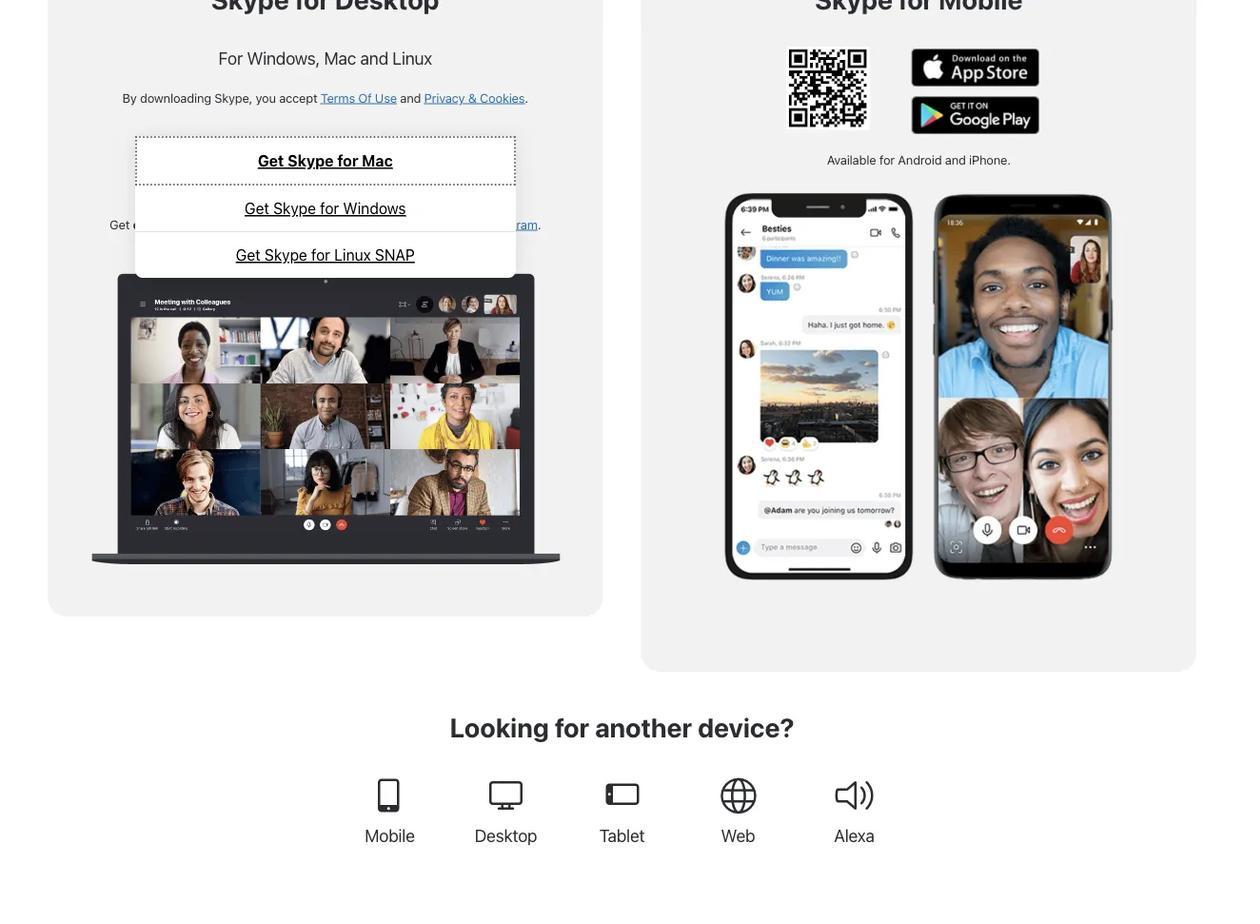 Task type: locate. For each thing, give the bounding box(es) containing it.
android
[[898, 153, 942, 167]]

get
[[231, 151, 259, 171], [258, 152, 284, 170], [245, 199, 269, 218], [110, 217, 130, 231], [236, 246, 261, 264]]

0 horizontal spatial linux
[[335, 246, 371, 264]]

latest
[[246, 217, 277, 231]]

iphone.
[[970, 153, 1011, 167]]

mac
[[324, 48, 356, 68], [344, 151, 377, 171], [362, 152, 393, 170]]

0 horizontal spatial and
[[361, 48, 389, 68]]

get for get skype for windows link at the left top of page
[[245, 199, 269, 218]]

mac for the get skype for mac link over 'get skype for windows'
[[344, 151, 377, 171]]

skype for the get skype for mac link over 'get skype for windows'
[[263, 151, 313, 171]]

get skype for mac up get skype for windows link at the left top of page
[[258, 152, 393, 170]]

linux
[[393, 48, 432, 68], [335, 246, 371, 264]]

get right the the
[[245, 199, 269, 218]]

get for the get skype for mac link over 'get skype for windows'
[[231, 151, 259, 171]]

list box containing get skype for mac
[[135, 136, 516, 278]]

linux inside list box
[[335, 246, 371, 264]]

download on the appstore image
[[912, 49, 1040, 87]]

.
[[525, 90, 528, 105], [538, 217, 541, 231]]

skype
[[263, 151, 313, 171], [288, 152, 334, 170], [273, 199, 316, 218], [280, 217, 315, 231], [411, 217, 446, 231], [265, 246, 307, 264]]

windows
[[343, 199, 406, 218]]

linux down innovations
[[335, 246, 371, 264]]

terms of use link
[[321, 90, 397, 105]]

skype for get skype for linux snap link
[[265, 246, 307, 264]]

tablet
[[600, 826, 645, 846]]

get down 'you'
[[258, 152, 284, 170]]

mac inside list box
[[362, 152, 393, 170]]

web
[[721, 826, 756, 846]]

mobile
[[365, 826, 415, 846]]

2 horizontal spatial and
[[945, 153, 966, 167]]

alexa
[[834, 826, 875, 846]]

 for tablet
[[603, 777, 641, 815]]

linux up use
[[393, 48, 432, 68]]

1 horizontal spatial linux
[[393, 48, 432, 68]]

skype inside get skype for linux snap link
[[265, 246, 307, 264]]

1 horizontal spatial 
[[603, 777, 641, 815]]

and right use
[[400, 90, 421, 105]]

and
[[361, 48, 389, 68], [400, 90, 421, 105], [945, 153, 966, 167]]


[[487, 777, 525, 815]]

get for the get skype for mac link over get skype for windows link at the left top of page
[[258, 152, 284, 170]]

get down latest
[[236, 246, 261, 264]]

for windows, mac and linux
[[218, 48, 432, 68]]

another
[[595, 712, 693, 744]]

download skype through qr code image
[[786, 47, 870, 130]]

get skype for mac up 'get skype for windows'
[[231, 151, 377, 171]]

for
[[218, 48, 243, 68]]

1 vertical spatial .
[[538, 217, 541, 231]]

 up tablet
[[603, 777, 641, 815]]

early
[[133, 217, 163, 231]]

skype for get skype for windows link at the left top of page
[[273, 199, 316, 218]]

for
[[317, 151, 340, 171], [337, 152, 359, 170], [880, 153, 895, 167], [320, 199, 339, 218], [311, 246, 331, 264], [555, 712, 590, 744]]

1 horizontal spatial .
[[538, 217, 541, 231]]

1 vertical spatial linux
[[335, 246, 371, 264]]

get skype for linux snap
[[236, 246, 415, 264]]

&
[[468, 90, 477, 105]]

0 horizontal spatial 
[[371, 777, 409, 815]]

get skype for mac
[[231, 151, 377, 171], [258, 152, 393, 170]]

get skype for mac link
[[137, 138, 514, 184], [231, 150, 377, 173]]

and up of
[[361, 48, 389, 68]]

. right &
[[525, 90, 528, 105]]

0 vertical spatial linux
[[393, 48, 432, 68]]

. for privacy & cookies
[[525, 90, 528, 105]]

get up the the
[[231, 151, 259, 171]]

0 vertical spatial and
[[361, 48, 389, 68]]

downloading
[[140, 90, 211, 105]]

 up mobile
[[371, 777, 409, 815]]

and for for windows, mac and linux
[[361, 48, 389, 68]]

access
[[166, 217, 207, 231]]

get early access to the latest skype innovations with skype insider program .
[[110, 217, 541, 231]]

2 vertical spatial and
[[945, 153, 966, 167]]

0 horizontal spatial .
[[525, 90, 528, 105]]


[[371, 777, 409, 815], [603, 777, 641, 815]]

to
[[210, 217, 222, 231]]

1  from the left
[[371, 777, 409, 815]]

skype on mobile device image
[[725, 187, 1114, 585]]

. right insider
[[538, 217, 541, 231]]

get it on google play image
[[912, 96, 1040, 134]]

1 vertical spatial and
[[400, 90, 421, 105]]

list box
[[135, 136, 516, 278]]

and left iphone.
[[945, 153, 966, 167]]

0 vertical spatial .
[[525, 90, 528, 105]]

looking
[[450, 712, 549, 744]]

2  from the left
[[603, 777, 641, 815]]

with
[[385, 217, 408, 231]]

skype inside get skype for windows link
[[273, 199, 316, 218]]

and for available for android and iphone.
[[945, 153, 966, 167]]


[[720, 777, 758, 815]]

get skype for windows link
[[135, 186, 516, 231]]



Task type: vqa. For each thing, say whether or not it's contained in the screenshot.
like for £5.61
no



Task type: describe. For each thing, give the bounding box(es) containing it.
get left early
[[110, 217, 130, 231]]

cookies
[[480, 90, 525, 105]]


[[836, 777, 874, 815]]

skype,
[[215, 90, 253, 105]]

looking for another device?
[[450, 712, 795, 744]]

available for android and iphone.
[[827, 153, 1011, 167]]

terms
[[321, 90, 355, 105]]

by
[[122, 90, 137, 105]]

get skype for mac link up get skype for windows link at the left top of page
[[137, 138, 514, 184]]

privacy
[[424, 90, 465, 105]]

accept
[[279, 90, 317, 105]]

privacy & cookies link
[[424, 90, 525, 105]]

you
[[256, 90, 276, 105]]

available
[[827, 153, 877, 167]]

windows,
[[247, 48, 320, 68]]

get skype for windows
[[245, 199, 406, 218]]

insider
[[449, 217, 487, 231]]

device?
[[698, 712, 795, 744]]

use
[[375, 90, 397, 105]]

mac for the get skype for mac link over get skype for windows link at the left top of page
[[362, 152, 393, 170]]

get for get skype for linux snap link
[[236, 246, 261, 264]]

desktop
[[475, 826, 537, 846]]

 for mobile
[[371, 777, 409, 815]]

get skype for mac link up 'get skype for windows'
[[231, 150, 377, 173]]

get skype for linux snap link
[[135, 232, 516, 278]]

the
[[225, 217, 243, 231]]

skype for the get skype for mac link over get skype for windows link at the left top of page
[[288, 152, 334, 170]]

program
[[490, 217, 538, 231]]

innovations
[[318, 217, 382, 231]]

of
[[358, 90, 372, 105]]

by downloading skype, you accept terms of use and privacy & cookies .
[[122, 90, 528, 105]]

1 horizontal spatial and
[[400, 90, 421, 105]]

. for skype insider program
[[538, 217, 541, 231]]

skype insider program link
[[411, 217, 538, 231]]

snap
[[375, 246, 415, 264]]



